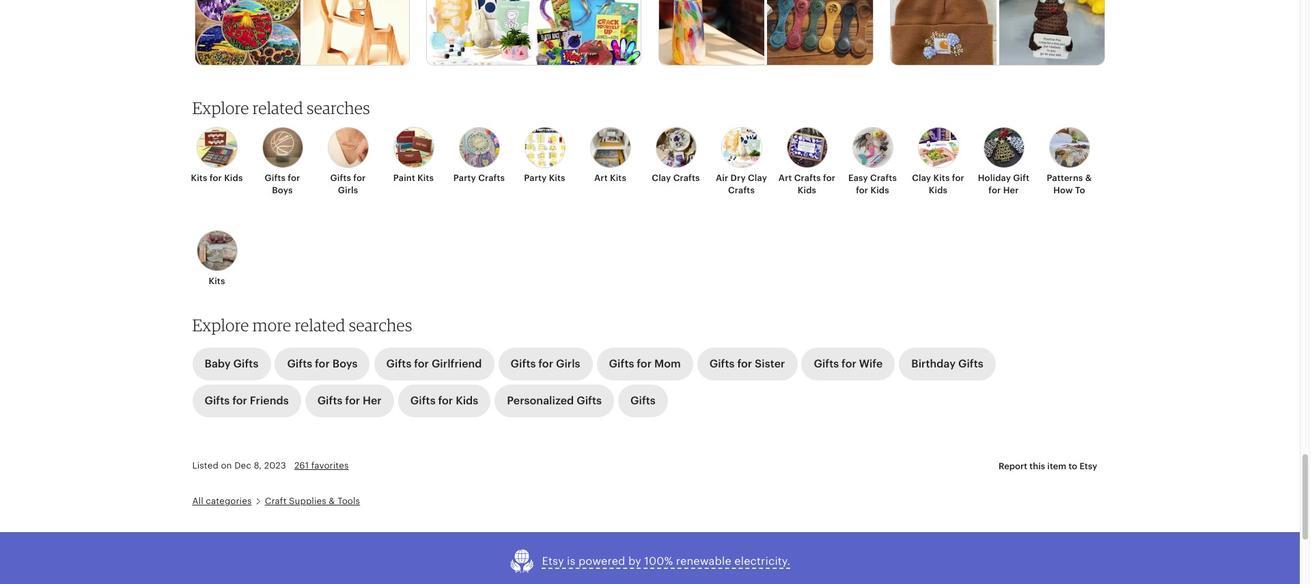 Task type: vqa. For each thing, say whether or not it's contained in the screenshot.
2nd "Art" from the right
yes



Task type: locate. For each thing, give the bounding box(es) containing it.
1 vertical spatial boys
[[333, 357, 358, 370]]

to
[[1069, 461, 1078, 471]]

to
[[1076, 186, 1086, 196]]

explore
[[192, 98, 249, 118], [192, 315, 249, 335]]

searches inside region
[[307, 98, 370, 118]]

personalized gifts link
[[495, 385, 614, 417]]

gifts left paint
[[331, 173, 351, 183]]

0 vertical spatial searches
[[307, 98, 370, 118]]

gifts for boys right "kits for kids"
[[265, 173, 300, 196]]

gifts for wife link
[[802, 348, 896, 381]]

searches
[[307, 98, 370, 118], [349, 315, 413, 335]]

explore up "kits for kids" link
[[192, 98, 249, 118]]

all categories
[[192, 496, 252, 506]]

2 party from the left
[[524, 173, 547, 183]]

1 vertical spatial explore
[[192, 315, 249, 335]]

personalized leather magnetic bookmark,custom leather bookmark with name,vintage handmade bookmark,reader gifts,gift for him,gift for her image
[[768, 0, 873, 67]]

kids inside easy crafts for kids
[[871, 186, 890, 196]]

1 party from the left
[[454, 173, 476, 183]]

2 explore from the top
[[192, 315, 249, 335]]

gifts left wife
[[814, 357, 840, 370]]

1 horizontal spatial her
[[1004, 186, 1020, 196]]

kids inside clay kits for kids
[[929, 186, 948, 196]]

gifts left girlfriend at the bottom
[[387, 357, 412, 370]]

1 horizontal spatial &
[[1086, 173, 1093, 183]]

1 vertical spatial gifts for boys
[[287, 357, 358, 370]]

by
[[629, 555, 642, 568]]

gift
[[1014, 173, 1030, 183]]

gifts right baby
[[233, 357, 259, 370]]

3 clay from the left
[[913, 173, 932, 183]]

gifts for girlfriend
[[387, 357, 482, 370]]

1 horizontal spatial etsy
[[1080, 461, 1098, 471]]

girls
[[338, 186, 358, 196], [556, 357, 581, 370]]

crafts for art
[[795, 173, 821, 183]]

etsy right to
[[1080, 461, 1098, 471]]

0 vertical spatial explore
[[192, 98, 249, 118]]

paint kits link
[[385, 127, 443, 185]]

etsy
[[1080, 461, 1098, 471], [542, 555, 564, 568]]

her
[[1004, 186, 1020, 196], [363, 394, 382, 407]]

kits inside "link"
[[549, 173, 566, 183]]

kit hand embroidery,modern embroidery kit, hand embroidery kit, mini plants embroidery pattern image
[[195, 0, 301, 67]]

0 horizontal spatial girls
[[338, 186, 358, 196]]

kids for art crafts for kids
[[798, 186, 817, 196]]

kits for art kits
[[610, 173, 627, 183]]

paint
[[394, 173, 416, 183]]

gifts for boys link down explore related searches on the left top
[[254, 127, 311, 197]]

& right patterns
[[1086, 173, 1093, 183]]

gifts for boys
[[265, 173, 300, 196], [287, 357, 358, 370]]

art
[[595, 173, 608, 183], [779, 173, 793, 183]]

holiday
[[979, 173, 1012, 183]]

0 vertical spatial related
[[253, 98, 303, 118]]

gifts for mom
[[609, 357, 681, 370]]

how
[[1054, 186, 1074, 196]]

1 clay from the left
[[652, 173, 671, 183]]

party crafts
[[454, 173, 505, 183]]

crafts
[[479, 173, 505, 183], [674, 173, 700, 183], [795, 173, 821, 183], [871, 173, 898, 183], [729, 186, 755, 196]]

gifts inside 'gifts for girls'
[[331, 173, 351, 183]]

0 horizontal spatial gifts for girls
[[331, 173, 366, 196]]

for inside art crafts for kids
[[824, 173, 836, 183]]

1 horizontal spatial boys
[[333, 357, 358, 370]]

kids for clay kits for kids
[[929, 186, 948, 196]]

glass blown rainbow crackle vase image
[[659, 0, 765, 67]]

baby
[[205, 357, 231, 370]]

kits inside clay kits for kids
[[934, 173, 950, 183]]

gifts for girls up personalized
[[511, 357, 581, 370]]

1 art from the left
[[595, 173, 608, 183]]

favorites
[[311, 461, 349, 471]]

for inside easy crafts for kids
[[857, 186, 869, 196]]

clay inside air dry clay crafts
[[748, 173, 768, 183]]

gifts for girls link left paint
[[320, 127, 377, 197]]

etsy is powered by 100% renewable electricity. button
[[510, 549, 791, 575]]

0 horizontal spatial art
[[595, 173, 608, 183]]

clay
[[652, 173, 671, 183], [748, 173, 768, 183], [913, 173, 932, 183]]

report this item to etsy
[[999, 461, 1098, 471]]

gifts for mom link
[[597, 348, 694, 381]]

1 vertical spatial gifts for boys link
[[275, 348, 370, 381]]

gifts left sister
[[710, 357, 735, 370]]

crafts inside easy crafts for kids
[[871, 173, 898, 183]]

kids
[[224, 173, 243, 183], [798, 186, 817, 196], [871, 186, 890, 196], [929, 186, 948, 196], [456, 394, 479, 407]]

0 vertical spatial her
[[1004, 186, 1020, 196]]

1 horizontal spatial art
[[779, 173, 793, 183]]

report
[[999, 461, 1028, 471]]

crafts left air
[[674, 173, 700, 183]]

0 vertical spatial etsy
[[1080, 461, 1098, 471]]

boys
[[272, 186, 293, 196], [333, 357, 358, 370]]

kits link
[[188, 230, 246, 288]]

party for party kits
[[524, 173, 547, 183]]

1 vertical spatial girls
[[556, 357, 581, 370]]

art for art kits
[[595, 173, 608, 183]]

etsy inside 'button'
[[1080, 461, 1098, 471]]

her inside holiday gift for her
[[1004, 186, 1020, 196]]

1 horizontal spatial clay
[[748, 173, 768, 183]]

art right air dry clay crafts on the top right
[[779, 173, 793, 183]]

all
[[192, 496, 204, 506]]

kids inside art crafts for kids
[[798, 186, 817, 196]]

paint kits
[[394, 173, 434, 183]]

dry
[[731, 173, 746, 183]]

0 horizontal spatial party
[[454, 173, 476, 183]]

etsy left is
[[542, 555, 564, 568]]

holiday gift for her link
[[976, 127, 1033, 197]]

crafts down 'dry'
[[729, 186, 755, 196]]

art crafts for kids
[[779, 173, 836, 196]]

gifts for girls inside explore related searches region
[[331, 173, 366, 196]]

patterns & how to
[[1048, 173, 1093, 196]]

crafts left easy
[[795, 173, 821, 183]]

crafts right easy
[[871, 173, 898, 183]]

0 vertical spatial girls
[[338, 186, 358, 196]]

1 vertical spatial gifts for girls link
[[499, 348, 593, 381]]

clay crafts
[[652, 173, 700, 183]]

gifts for sister link
[[698, 348, 798, 381]]

party inside "link"
[[524, 173, 547, 183]]

easy crafts for kids
[[849, 173, 898, 196]]

art inside 'link'
[[595, 173, 608, 183]]

crafts for party
[[479, 173, 505, 183]]

clay inside clay kits for kids
[[913, 173, 932, 183]]

craft supplies & tools link
[[265, 496, 360, 506]]

0 horizontal spatial etsy
[[542, 555, 564, 568]]

gifts for friends
[[205, 394, 289, 407]]

0 horizontal spatial &
[[329, 496, 335, 506]]

party
[[454, 173, 476, 183], [524, 173, 547, 183]]

gifts right birthday
[[959, 357, 984, 370]]

1 explore from the top
[[192, 98, 249, 118]]

for inside 'link'
[[233, 394, 247, 407]]

gifts down explore more related searches at left bottom
[[287, 357, 313, 370]]

kits for clay kits for kids
[[934, 173, 950, 183]]

0 horizontal spatial clay
[[652, 173, 671, 183]]

0 vertical spatial gifts for boys
[[265, 173, 300, 196]]

1 vertical spatial her
[[363, 394, 382, 407]]

explore for explore related searches
[[192, 98, 249, 118]]

crafts inside party crafts link
[[479, 173, 505, 183]]

0 vertical spatial boys
[[272, 186, 293, 196]]

gifts for sister
[[710, 357, 786, 370]]

gifts for boys link for related
[[275, 348, 370, 381]]

gifts for boys link down explore more related searches at left bottom
[[275, 348, 370, 381]]

2 art from the left
[[779, 173, 793, 183]]

art right party kits
[[595, 173, 608, 183]]

party kits link
[[516, 127, 574, 185]]

0 vertical spatial gifts for girls link
[[320, 127, 377, 197]]

gifts for girls
[[331, 173, 366, 196], [511, 357, 581, 370]]

gifts for girls link
[[320, 127, 377, 197], [499, 348, 593, 381]]

261
[[295, 461, 309, 471]]

crafts left party kits
[[479, 173, 505, 183]]

crafts inside clay crafts link
[[674, 173, 700, 183]]

personalized
[[507, 394, 574, 407]]

0 horizontal spatial boys
[[272, 186, 293, 196]]

1 vertical spatial &
[[329, 496, 335, 506]]

1 vertical spatial searches
[[349, 315, 413, 335]]

gifts up gifts link
[[609, 357, 635, 370]]

& left tools
[[329, 496, 335, 506]]

art inside art crafts for kids
[[779, 173, 793, 183]]

0 vertical spatial gifts for boys link
[[254, 127, 311, 197]]

gifts
[[265, 173, 286, 183], [331, 173, 351, 183], [233, 357, 259, 370], [287, 357, 313, 370], [387, 357, 412, 370], [511, 357, 536, 370], [609, 357, 635, 370], [710, 357, 735, 370], [814, 357, 840, 370], [959, 357, 984, 370], [205, 394, 230, 407], [318, 394, 343, 407], [411, 394, 436, 407], [577, 394, 602, 407], [631, 394, 656, 407]]

2 clay from the left
[[748, 173, 768, 183]]

1 vertical spatial etsy
[[542, 555, 564, 568]]

gifts for girls left paint
[[331, 173, 366, 196]]

kits
[[191, 173, 207, 183], [418, 173, 434, 183], [549, 173, 566, 183], [610, 173, 627, 183], [934, 173, 950, 183], [209, 276, 225, 286]]

8,
[[254, 461, 262, 471]]

0 vertical spatial &
[[1086, 173, 1093, 183]]

party right paint kits
[[454, 173, 476, 183]]

clay right 'art kits'
[[652, 173, 671, 183]]

1 horizontal spatial party
[[524, 173, 547, 183]]

art kits
[[595, 173, 627, 183]]

etsy is powered by 100% renewable electricity.
[[542, 555, 791, 568]]

dec
[[235, 461, 251, 471]]

art for art crafts for kids
[[779, 173, 793, 183]]

is
[[567, 555, 576, 568]]

crafts inside art crafts for kids
[[795, 173, 821, 183]]

0 horizontal spatial gifts for girls link
[[320, 127, 377, 197]]

gifts for girls link up personalized
[[499, 348, 593, 381]]

clay kits for kids link
[[910, 127, 968, 197]]

gifts for kids link
[[398, 385, 491, 417]]

gifts for boys link
[[254, 127, 311, 197], [275, 348, 370, 381]]

holiday gift for her
[[979, 173, 1030, 196]]

&
[[1086, 173, 1093, 183], [329, 496, 335, 506]]

baby gifts
[[205, 357, 259, 370]]

gifts down baby
[[205, 394, 230, 407]]

party right party crafts
[[524, 173, 547, 183]]

explore up baby
[[192, 315, 249, 335]]

clay right easy crafts for kids
[[913, 173, 932, 183]]

clay for clay kits for kids
[[913, 173, 932, 183]]

party for party crafts
[[454, 173, 476, 183]]

gifts down gifts for girlfriend link
[[411, 394, 436, 407]]

gifts right friends
[[318, 394, 343, 407]]

0 vertical spatial gifts for girls
[[331, 173, 366, 196]]

for inside gifts for boys
[[288, 173, 300, 183]]

boys inside explore related searches region
[[272, 186, 293, 196]]

explore inside region
[[192, 98, 249, 118]]

100%
[[645, 555, 674, 568]]

clay inside clay crafts link
[[652, 173, 671, 183]]

2 horizontal spatial clay
[[913, 173, 932, 183]]

1 horizontal spatial gifts for girls
[[511, 357, 581, 370]]

more
[[253, 315, 291, 335]]

kits for party kits
[[549, 173, 566, 183]]

gifts for boys down explore more related searches at left bottom
[[287, 357, 358, 370]]

kids for easy crafts for kids
[[871, 186, 890, 196]]

friends
[[250, 394, 289, 407]]

clay right 'dry'
[[748, 173, 768, 183]]

explore related searches
[[192, 98, 370, 118]]



Task type: describe. For each thing, give the bounding box(es) containing it.
renewable
[[677, 555, 732, 568]]

gifts for friends link
[[192, 385, 301, 417]]

girlfriend
[[432, 357, 482, 370]]

0 horizontal spatial her
[[363, 394, 382, 407]]

gifts right personalized
[[577, 394, 602, 407]]

kits for paint kits
[[418, 173, 434, 183]]

air dry clay crafts link
[[713, 127, 771, 197]]

on
[[221, 461, 232, 471]]

gifts down gifts for mom link on the bottom
[[631, 394, 656, 407]]

hand-stitched flower carhartt beanie image
[[891, 0, 997, 67]]

patterns
[[1048, 173, 1084, 183]]

art kits link
[[582, 127, 639, 185]]

kits for kids link
[[188, 127, 246, 185]]

listed
[[192, 461, 219, 471]]

gifts right "kits for kids"
[[265, 173, 286, 183]]

etsy inside button
[[542, 555, 564, 568]]

explore related searches region
[[184, 98, 1117, 312]]

baby gifts link
[[192, 348, 271, 381]]

birthday gifts link
[[900, 348, 996, 381]]

clay crafts link
[[648, 127, 705, 185]]

tools
[[338, 496, 360, 506]]

patterns & how to link
[[1041, 127, 1099, 197]]

1 vertical spatial gifts for girls
[[511, 357, 581, 370]]

party kits
[[524, 173, 566, 183]]

gifts for wife
[[814, 357, 883, 370]]

wife
[[860, 357, 883, 370]]

air dry clay crafts
[[716, 173, 768, 196]]

birthday
[[912, 357, 956, 370]]

supplies
[[289, 496, 327, 506]]

a man a dog the original; original wood sculpture 2comma5d image
[[304, 0, 409, 67]]

categories
[[206, 496, 252, 506]]

art crafts for kids link
[[779, 127, 836, 197]]

this
[[1030, 461, 1046, 471]]

electricity.
[[735, 555, 791, 568]]

air
[[716, 173, 729, 183]]

boy stuff gift basket - happy birthday | get well soon | thinking of you image
[[536, 0, 641, 67]]

261 favorites
[[295, 461, 349, 471]]

gifts for her link
[[305, 385, 394, 417]]

gifts inside 'link'
[[205, 394, 230, 407]]

clay for clay crafts
[[652, 173, 671, 183]]

& inside "patterns & how to"
[[1086, 173, 1093, 183]]

item
[[1048, 461, 1067, 471]]

gifts for kids
[[411, 394, 479, 407]]

for inside holiday gift for her
[[989, 186, 1002, 196]]

gifts for her
[[318, 394, 382, 407]]

for inside 'gifts for girls'
[[354, 173, 366, 183]]

powered
[[579, 555, 626, 568]]

261 favorites link
[[295, 461, 349, 471]]

related inside region
[[253, 98, 303, 118]]

gifts up personalized
[[511, 357, 536, 370]]

2023
[[264, 461, 286, 471]]

1 vertical spatial related
[[295, 315, 346, 335]]

kits for kids
[[191, 173, 243, 183]]

gifts for boys inside explore related searches region
[[265, 173, 300, 196]]

gifts link
[[619, 385, 668, 417]]

for inside clay kits for kids
[[953, 173, 965, 183]]

craft
[[265, 496, 287, 506]]

easy crafts for kids link
[[844, 127, 902, 197]]

pott'd™ home air-dry clay pottery kit for adults & beginners | kit includes air-dry clay, tools, paints, brushes, sealant, how-to-guide image
[[427, 0, 533, 67]]

craft supplies & tools
[[265, 496, 360, 506]]

clay kits for kids
[[913, 173, 965, 196]]

explore for explore more related searches
[[192, 315, 249, 335]]

gifts for boys link for searches
[[254, 127, 311, 197]]

explore more related searches
[[192, 315, 413, 335]]

all categories link
[[192, 496, 252, 506]]

sister
[[755, 357, 786, 370]]

personalized gifts
[[507, 394, 602, 407]]

girls inside 'gifts for girls'
[[338, 186, 358, 196]]

mom
[[655, 357, 681, 370]]

1 horizontal spatial gifts for girls link
[[499, 348, 593, 381]]

party crafts link
[[451, 127, 508, 185]]

unique funny gift crochet poo plushy desk decor-tiny crochet decoration with positive words-positive potato doll pendant-crochet accessory image
[[1000, 0, 1105, 67]]

crafts for easy
[[871, 173, 898, 183]]

crafts for clay
[[674, 173, 700, 183]]

easy
[[849, 173, 869, 183]]

crafts inside air dry clay crafts
[[729, 186, 755, 196]]

1 horizontal spatial girls
[[556, 357, 581, 370]]

birthday gifts
[[912, 357, 984, 370]]

listed on dec 8, 2023
[[192, 461, 286, 471]]

report this item to etsy button
[[989, 454, 1108, 479]]

gifts for girlfriend link
[[374, 348, 495, 381]]



